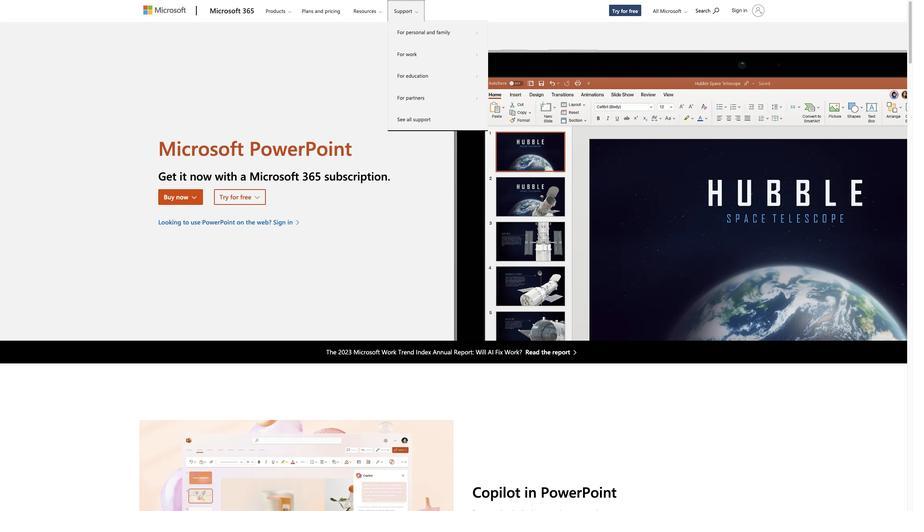 Task type: describe. For each thing, give the bounding box(es) containing it.
see all support
[[397, 116, 431, 123]]

plans and pricing
[[302, 7, 340, 14]]

try for free button
[[214, 189, 266, 205]]

for personal and family button
[[388, 21, 488, 43]]

0 vertical spatial sign
[[732, 7, 742, 13]]

try for free for try for free link
[[613, 7, 639, 14]]

for for for partners
[[397, 94, 405, 101]]

read
[[526, 348, 540, 356]]

device screen showing a presentation open in powerpoint image
[[454, 22, 908, 341]]

for for try for free link
[[621, 7, 628, 14]]

pricing
[[325, 7, 340, 14]]

for education button
[[388, 65, 488, 87]]

plans and pricing link
[[298, 0, 344, 19]]

now inside dropdown button
[[176, 193, 188, 201]]

0 horizontal spatial the
[[246, 218, 255, 226]]

sign in link
[[727, 1, 768, 20]]

resources button
[[347, 0, 389, 21]]

1 vertical spatial the
[[542, 348, 551, 356]]

and inside plans and pricing link
[[315, 7, 324, 14]]

support button
[[388, 0, 425, 21]]

for partners button
[[388, 87, 488, 108]]

microsoft image
[[143, 6, 186, 15]]

for personal and family
[[397, 29, 450, 35]]

index
[[416, 348, 431, 356]]

in for copilot in powerpoint
[[525, 483, 537, 502]]

all
[[653, 7, 659, 14]]

in for sign in
[[744, 7, 748, 13]]

for work button
[[388, 43, 488, 65]]

products button
[[259, 0, 298, 21]]

try for free link
[[609, 4, 642, 17]]

for for for education
[[397, 72, 405, 79]]

it
[[180, 168, 187, 183]]

search button
[[692, 1, 723, 19]]

0 vertical spatial powerpoint
[[249, 135, 352, 161]]

looking to use powerpoint on the web? sign in link
[[158, 218, 304, 227]]

sign in
[[732, 7, 748, 13]]

ai
[[488, 348, 494, 356]]

get it now with a microsoft 365 subscription.
[[158, 168, 391, 183]]

to
[[183, 218, 189, 226]]

personal
[[406, 29, 425, 35]]

1 vertical spatial sign
[[273, 218, 286, 226]]

the 2023 microsoft work trend index annual report: will ai fix work? read the report
[[327, 348, 571, 356]]

Search search field
[[692, 1, 727, 19]]

microsoft powerpoint
[[158, 135, 352, 161]]

work
[[406, 50, 417, 57]]

annual
[[433, 348, 452, 356]]

fix
[[496, 348, 503, 356]]

microsoft 365 link
[[206, 0, 258, 22]]

partners
[[406, 94, 425, 101]]

and inside for personal and family dropdown button
[[427, 29, 435, 35]]

1 vertical spatial powerpoint
[[202, 218, 235, 226]]

for partners
[[397, 94, 425, 101]]

microsoft 365
[[210, 6, 254, 15]]

get
[[158, 168, 176, 183]]

use
[[191, 218, 201, 226]]



Task type: vqa. For each thing, say whether or not it's contained in the screenshot.
processor?​
no



Task type: locate. For each thing, give the bounding box(es) containing it.
1 horizontal spatial try for free
[[613, 7, 639, 14]]

for for for work
[[397, 50, 405, 57]]

the right on
[[246, 218, 255, 226]]

for
[[621, 7, 628, 14], [230, 193, 239, 201]]

0 horizontal spatial in
[[288, 218, 293, 226]]

looking
[[158, 218, 181, 226]]

try inside dropdown button
[[220, 193, 229, 201]]

0 horizontal spatial powerpoint
[[202, 218, 235, 226]]

1 horizontal spatial the
[[542, 348, 551, 356]]

copilot
[[473, 483, 521, 502]]

for
[[397, 29, 405, 35], [397, 50, 405, 57], [397, 72, 405, 79], [397, 94, 405, 101]]

and right the plans
[[315, 7, 324, 14]]

365
[[243, 6, 254, 15], [302, 168, 321, 183]]

and left family
[[427, 29, 435, 35]]

looking to use powerpoint on the web? sign in
[[158, 218, 293, 226]]

2 for from the top
[[397, 50, 405, 57]]

in right copilot on the bottom right of page
[[525, 483, 537, 502]]

0 horizontal spatial 365
[[243, 6, 254, 15]]

try for try for free link
[[613, 7, 620, 14]]

the
[[246, 218, 255, 226], [542, 348, 551, 356]]

for work
[[397, 50, 417, 57]]

subscription.
[[325, 168, 391, 183]]

support
[[413, 116, 431, 123]]

report:
[[454, 348, 474, 356]]

try
[[613, 7, 620, 14], [220, 193, 229, 201]]

for left all
[[621, 7, 628, 14]]

education
[[406, 72, 429, 79]]

0 horizontal spatial and
[[315, 7, 324, 14]]

sign right web?
[[273, 218, 286, 226]]

1 vertical spatial for
[[230, 193, 239, 201]]

all microsoft
[[653, 7, 682, 14]]

in right the search search field
[[744, 7, 748, 13]]

1 horizontal spatial now
[[190, 168, 212, 183]]

will
[[476, 348, 486, 356]]

1 vertical spatial now
[[176, 193, 188, 201]]

try for free left all
[[613, 7, 639, 14]]

for down "with"
[[230, 193, 239, 201]]

plans
[[302, 7, 314, 14]]

buy
[[164, 193, 175, 201]]

products
[[266, 7, 286, 14]]

for left education
[[397, 72, 405, 79]]

buy now
[[164, 193, 188, 201]]

with
[[215, 168, 237, 183]]

the right read
[[542, 348, 551, 356]]

free left all
[[629, 7, 639, 14]]

search
[[696, 7, 711, 14]]

work
[[382, 348, 397, 356]]

read the report link
[[526, 348, 581, 357]]

for education
[[397, 72, 429, 79]]

1 vertical spatial try for free
[[220, 193, 252, 201]]

try for the try for free dropdown button
[[220, 193, 229, 201]]

try for free down a
[[220, 193, 252, 201]]

1 vertical spatial free
[[240, 193, 252, 201]]

copilot in powerpoint
[[473, 483, 617, 502]]

0 vertical spatial and
[[315, 7, 324, 14]]

family
[[437, 29, 450, 35]]

web?
[[257, 218, 272, 226]]

in
[[744, 7, 748, 13], [288, 218, 293, 226], [525, 483, 537, 502]]

trend
[[398, 348, 414, 356]]

report
[[553, 348, 571, 356]]

now
[[190, 168, 212, 183], [176, 193, 188, 201]]

and
[[315, 7, 324, 14], [427, 29, 435, 35]]

0 horizontal spatial free
[[240, 193, 252, 201]]

0 vertical spatial now
[[190, 168, 212, 183]]

microsoft inside dropdown button
[[660, 7, 682, 14]]

0 vertical spatial try
[[613, 7, 620, 14]]

0 vertical spatial free
[[629, 7, 639, 14]]

0 vertical spatial for
[[621, 7, 628, 14]]

the
[[327, 348, 337, 356]]

resources
[[354, 7, 376, 14]]

for inside dropdown button
[[397, 50, 405, 57]]

0 horizontal spatial now
[[176, 193, 188, 201]]

free inside dropdown button
[[240, 193, 252, 201]]

1 horizontal spatial free
[[629, 7, 639, 14]]

1 horizontal spatial and
[[427, 29, 435, 35]]

support
[[394, 7, 412, 14]]

work?
[[505, 348, 523, 356]]

1 vertical spatial and
[[427, 29, 435, 35]]

now right buy
[[176, 193, 188, 201]]

4 for from the top
[[397, 94, 405, 101]]

0 vertical spatial try for free
[[613, 7, 639, 14]]

0 horizontal spatial for
[[230, 193, 239, 201]]

for left 'work'
[[397, 50, 405, 57]]

try for free for the try for free dropdown button
[[220, 193, 252, 201]]

free down a
[[240, 193, 252, 201]]

0 horizontal spatial try
[[220, 193, 229, 201]]

all
[[407, 116, 412, 123]]

2023
[[338, 348, 352, 356]]

2 horizontal spatial in
[[744, 7, 748, 13]]

free for the try for free dropdown button
[[240, 193, 252, 201]]

powerpoint
[[249, 135, 352, 161], [202, 218, 235, 226], [541, 483, 617, 502]]

1 vertical spatial in
[[288, 218, 293, 226]]

sign
[[732, 7, 742, 13], [273, 218, 286, 226]]

3 for from the top
[[397, 72, 405, 79]]

for for for personal and family
[[397, 29, 405, 35]]

0 horizontal spatial try for free
[[220, 193, 252, 201]]

a
[[241, 168, 246, 183]]

0 vertical spatial the
[[246, 218, 255, 226]]

in right web?
[[288, 218, 293, 226]]

2 horizontal spatial powerpoint
[[541, 483, 617, 502]]

for left partners
[[397, 94, 405, 101]]

for for the try for free dropdown button
[[230, 193, 239, 201]]

now right it
[[190, 168, 212, 183]]

0 vertical spatial in
[[744, 7, 748, 13]]

buy now button
[[158, 189, 203, 205]]

free for try for free link
[[629, 7, 639, 14]]

all microsoft button
[[647, 0, 692, 21]]

1 horizontal spatial powerpoint
[[249, 135, 352, 161]]

for left personal
[[397, 29, 405, 35]]

1 for from the top
[[397, 29, 405, 35]]

1 horizontal spatial 365
[[302, 168, 321, 183]]

1 vertical spatial try
[[220, 193, 229, 201]]

0 horizontal spatial sign
[[273, 218, 286, 226]]

sign right the search search field
[[732, 7, 742, 13]]

0 vertical spatial 365
[[243, 6, 254, 15]]

1 vertical spatial 365
[[302, 168, 321, 183]]

1 horizontal spatial sign
[[732, 7, 742, 13]]

for inside dropdown button
[[230, 193, 239, 201]]

for inside dropdown button
[[397, 72, 405, 79]]

1 horizontal spatial try
[[613, 7, 620, 14]]

microsoft
[[210, 6, 241, 15], [660, 7, 682, 14], [158, 135, 244, 161], [250, 168, 299, 183], [354, 348, 380, 356]]

see all support link
[[388, 108, 488, 130]]

on
[[237, 218, 244, 226]]

1 horizontal spatial for
[[621, 7, 628, 14]]

1 horizontal spatial in
[[525, 483, 537, 502]]

try for free
[[613, 7, 639, 14], [220, 193, 252, 201]]

2 vertical spatial in
[[525, 483, 537, 502]]

2 vertical spatial powerpoint
[[541, 483, 617, 502]]

see
[[397, 116, 406, 123]]

try for free inside dropdown button
[[220, 193, 252, 201]]

free
[[629, 7, 639, 14], [240, 193, 252, 201]]



